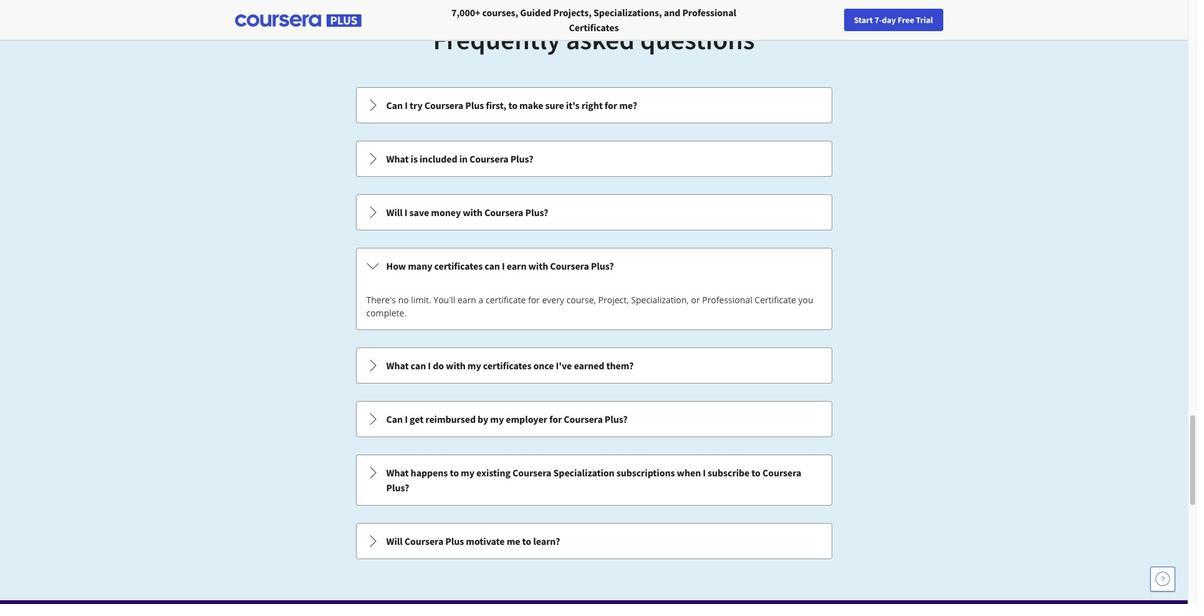 Task type: vqa. For each thing, say whether or not it's contained in the screenshot.
industry
no



Task type: locate. For each thing, give the bounding box(es) containing it.
to
[[508, 99, 517, 112], [450, 467, 459, 480], [752, 467, 761, 480], [522, 536, 531, 548]]

1 vertical spatial will
[[386, 536, 403, 548]]

sure
[[545, 99, 564, 112]]

is
[[411, 153, 418, 165]]

1 horizontal spatial can
[[485, 260, 500, 272]]

1 vertical spatial can
[[386, 413, 403, 426]]

plus left first,
[[465, 99, 484, 112]]

will i save money with coursera plus? button
[[356, 195, 831, 230]]

my inside dropdown button
[[490, 413, 504, 426]]

professional up 'questions'
[[682, 6, 736, 19]]

money
[[431, 206, 461, 219]]

2 vertical spatial for
[[549, 413, 562, 426]]

1 vertical spatial professional
[[702, 294, 752, 306]]

find your new career
[[886, 14, 964, 26]]

what is included in coursera plus? button
[[356, 142, 831, 176]]

2 vertical spatial what
[[386, 467, 409, 480]]

0 vertical spatial plus
[[465, 99, 484, 112]]

1 vertical spatial what
[[386, 360, 409, 372]]

it's
[[566, 99, 580, 112]]

0 vertical spatial earn
[[507, 260, 527, 272]]

coursera up how many certificates can i earn with coursera plus?
[[484, 206, 523, 219]]

i inside can i try coursera plus first, to make sure it's right for me? dropdown button
[[405, 99, 408, 112]]

my right the 'do' at the bottom of the page
[[468, 360, 481, 372]]

certificate
[[486, 294, 526, 306]]

earn left a
[[458, 294, 476, 306]]

to right subscribe
[[752, 467, 761, 480]]

can
[[485, 260, 500, 272], [411, 360, 426, 372]]

coursera
[[424, 99, 463, 112], [470, 153, 509, 165], [484, 206, 523, 219], [550, 260, 589, 272], [564, 413, 603, 426], [513, 467, 551, 480], [763, 467, 802, 480], [405, 536, 443, 548]]

None search field
[[171, 8, 471, 33]]

what inside what happens to my existing coursera specialization subscriptions when i subscribe to coursera plus?
[[386, 467, 409, 480]]

1 will from the top
[[386, 206, 403, 219]]

i've
[[556, 360, 572, 372]]

how many certificates can i earn with coursera plus?
[[386, 260, 614, 272]]

certificates left once at the left bottom of page
[[483, 360, 532, 372]]

earn up certificate
[[507, 260, 527, 272]]

my for certificates
[[468, 360, 481, 372]]

employer
[[506, 413, 547, 426]]

1 what from the top
[[386, 153, 409, 165]]

complete.
[[366, 307, 407, 319]]

2 vertical spatial my
[[461, 467, 474, 480]]

i
[[405, 99, 408, 112], [405, 206, 407, 219], [502, 260, 505, 272], [428, 360, 431, 372], [405, 413, 408, 426], [703, 467, 706, 480]]

for inside there's no limit. you'll earn a certificate for every course, project, specialization, or professional certificate you complete.
[[528, 294, 540, 306]]

plus?
[[510, 153, 533, 165], [525, 206, 548, 219], [591, 260, 614, 272], [605, 413, 628, 426], [386, 482, 409, 494]]

i inside what happens to my existing coursera specialization subscriptions when i subscribe to coursera plus?
[[703, 467, 706, 480]]

i left the 'do' at the bottom of the page
[[428, 360, 431, 372]]

0 vertical spatial will
[[386, 206, 403, 219]]

0 vertical spatial my
[[468, 360, 481, 372]]

1 vertical spatial with
[[528, 260, 548, 272]]

my inside dropdown button
[[468, 360, 481, 372]]

with right the 'do' at the bottom of the page
[[446, 360, 466, 372]]

my inside what happens to my existing coursera specialization subscriptions when i subscribe to coursera plus?
[[461, 467, 474, 480]]

can for can i get reimbursed by my employer for coursera plus?
[[386, 413, 403, 426]]

start 7-day free trial
[[854, 14, 933, 26]]

for left every
[[528, 294, 540, 306]]

motivate
[[466, 536, 505, 548]]

will
[[386, 206, 403, 219], [386, 536, 403, 548]]

there's no limit. you'll earn a certificate for every course, project, specialization, or professional certificate you complete.
[[366, 294, 813, 319]]

me
[[507, 536, 520, 548]]

what inside 'dropdown button'
[[386, 153, 409, 165]]

1 vertical spatial can
[[411, 360, 426, 372]]

certificates
[[434, 260, 483, 272], [483, 360, 532, 372]]

earn
[[507, 260, 527, 272], [458, 294, 476, 306]]

1 vertical spatial certificates
[[483, 360, 532, 372]]

project,
[[598, 294, 629, 306]]

can left try
[[386, 99, 403, 112]]

0 vertical spatial professional
[[682, 6, 736, 19]]

certificates inside dropdown button
[[483, 360, 532, 372]]

can left get
[[386, 413, 403, 426]]

0 horizontal spatial earn
[[458, 294, 476, 306]]

2 vertical spatial with
[[446, 360, 466, 372]]

0 vertical spatial can
[[485, 260, 500, 272]]

them?
[[606, 360, 634, 372]]

0 horizontal spatial can
[[411, 360, 426, 372]]

list containing can i try coursera plus first, to make sure it's right for me?
[[354, 86, 833, 561]]

1 horizontal spatial earn
[[507, 260, 527, 272]]

with for plus?
[[463, 206, 483, 219]]

what left is
[[386, 153, 409, 165]]

0 vertical spatial for
[[605, 99, 617, 112]]

for
[[605, 99, 617, 112], [528, 294, 540, 306], [549, 413, 562, 426]]

coursera up course,
[[550, 260, 589, 272]]

asked
[[566, 22, 635, 57]]

start
[[854, 14, 873, 26]]

professional right or
[[702, 294, 752, 306]]

can inside dropdown button
[[386, 99, 403, 112]]

courses,
[[482, 6, 518, 19]]

list
[[354, 86, 833, 561]]

subscribe
[[708, 467, 750, 480]]

2 horizontal spatial for
[[605, 99, 617, 112]]

questions
[[640, 22, 755, 57]]

0 vertical spatial certificates
[[434, 260, 483, 272]]

professional
[[682, 6, 736, 19], [702, 294, 752, 306]]

existing
[[476, 467, 511, 480]]

can i get reimbursed by my employer for coursera plus? button
[[356, 402, 831, 437]]

my
[[468, 360, 481, 372], [490, 413, 504, 426], [461, 467, 474, 480]]

coursera right 'in'
[[470, 153, 509, 165]]

2 can from the top
[[386, 413, 403, 426]]

what for what happens to my existing coursera specialization subscriptions when i subscribe to coursera plus?
[[386, 467, 409, 480]]

0 vertical spatial what
[[386, 153, 409, 165]]

with right money
[[463, 206, 483, 219]]

0 horizontal spatial plus
[[445, 536, 464, 548]]

plus left motivate
[[445, 536, 464, 548]]

1 vertical spatial earn
[[458, 294, 476, 306]]

i left try
[[405, 99, 408, 112]]

0 vertical spatial can
[[386, 99, 403, 112]]

i right when
[[703, 467, 706, 480]]

frequently
[[433, 22, 561, 57]]

coursera plus image
[[235, 14, 361, 27]]

find your new career link
[[880, 12, 970, 28]]

for left me?
[[605, 99, 617, 112]]

for right the employer
[[549, 413, 562, 426]]

1 horizontal spatial for
[[549, 413, 562, 426]]

can left the 'do' at the bottom of the page
[[411, 360, 426, 372]]

my right 'by' at the bottom
[[490, 413, 504, 426]]

new
[[922, 14, 938, 26]]

certificates up you'll
[[434, 260, 483, 272]]

can inside dropdown button
[[411, 360, 426, 372]]

how
[[386, 260, 406, 272]]

3 what from the top
[[386, 467, 409, 480]]

my left existing
[[461, 467, 474, 480]]

0 vertical spatial with
[[463, 206, 483, 219]]

what inside dropdown button
[[386, 360, 409, 372]]

for inside dropdown button
[[549, 413, 562, 426]]

i left get
[[405, 413, 408, 426]]

1 vertical spatial for
[[528, 294, 540, 306]]

i up certificate
[[502, 260, 505, 272]]

certificate
[[755, 294, 796, 306]]

i inside how many certificates can i earn with coursera plus? dropdown button
[[502, 260, 505, 272]]

1 horizontal spatial plus
[[465, 99, 484, 112]]

for for coursera
[[549, 413, 562, 426]]

coursera up "specialization"
[[564, 413, 603, 426]]

with up every
[[528, 260, 548, 272]]

0 horizontal spatial for
[[528, 294, 540, 306]]

save
[[409, 206, 429, 219]]

1 vertical spatial my
[[490, 413, 504, 426]]

2 will from the top
[[386, 536, 403, 548]]

can inside dropdown button
[[386, 413, 403, 426]]

coursera right subscribe
[[763, 467, 802, 480]]

what left happens
[[386, 467, 409, 480]]

you'll
[[434, 294, 455, 306]]

guided
[[520, 6, 551, 19]]

what can i do with my certificates once i've earned them?
[[386, 360, 634, 372]]

with inside dropdown button
[[446, 360, 466, 372]]

coursera right existing
[[513, 467, 551, 480]]

can up certificate
[[485, 260, 500, 272]]

plus
[[465, 99, 484, 112], [445, 536, 464, 548]]

i left save
[[405, 206, 407, 219]]

happens
[[411, 467, 448, 480]]

with
[[463, 206, 483, 219], [528, 260, 548, 272], [446, 360, 466, 372]]

will i save money with coursera plus?
[[386, 206, 548, 219]]

every
[[542, 294, 564, 306]]

coursera inside 'dropdown button'
[[470, 153, 509, 165]]

first,
[[486, 99, 507, 112]]

what
[[386, 153, 409, 165], [386, 360, 409, 372], [386, 467, 409, 480]]

what left the 'do' at the bottom of the page
[[386, 360, 409, 372]]

specialization
[[553, 467, 615, 480]]

1 vertical spatial plus
[[445, 536, 464, 548]]

there's
[[366, 294, 396, 306]]

1 can from the top
[[386, 99, 403, 112]]

2 what from the top
[[386, 360, 409, 372]]

plus? inside dropdown button
[[605, 413, 628, 426]]



Task type: describe. For each thing, give the bounding box(es) containing it.
and
[[664, 6, 680, 19]]

make
[[519, 99, 543, 112]]

my for employer
[[490, 413, 504, 426]]

for inside dropdown button
[[605, 99, 617, 112]]

me?
[[619, 99, 637, 112]]

no
[[398, 294, 409, 306]]

what for what is included in coursera plus?
[[386, 153, 409, 165]]

try
[[410, 99, 423, 112]]

i inside 'can i get reimbursed by my employer for coursera plus?' dropdown button
[[405, 413, 408, 426]]

to right first,
[[508, 99, 517, 112]]

limit.
[[411, 294, 431, 306]]

7-
[[875, 14, 882, 26]]

learn?
[[533, 536, 560, 548]]

will for will coursera plus motivate me to learn?
[[386, 536, 403, 548]]

in
[[459, 153, 468, 165]]

do
[[433, 360, 444, 372]]

what is included in coursera plus?
[[386, 153, 533, 165]]

plus? inside 'dropdown button'
[[510, 153, 533, 165]]

will for will i save money with coursera plus?
[[386, 206, 403, 219]]

will coursera plus motivate me to learn? button
[[356, 524, 831, 559]]

what happens to my existing coursera specialization subscriptions when i subscribe to coursera plus?
[[386, 467, 802, 494]]

for for every
[[528, 294, 540, 306]]

earn inside dropdown button
[[507, 260, 527, 272]]

can inside dropdown button
[[485, 260, 500, 272]]

7,000+ courses, guided projects, specializations, and professional certificates
[[451, 6, 736, 34]]

coursera left motivate
[[405, 536, 443, 548]]

earn inside there's no limit. you'll earn a certificate for every course, project, specialization, or professional certificate you complete.
[[458, 294, 476, 306]]

i inside will i save money with coursera plus? dropdown button
[[405, 206, 407, 219]]

you
[[798, 294, 813, 306]]

many
[[408, 260, 432, 272]]

coursera inside dropdown button
[[564, 413, 603, 426]]

how many certificates can i earn with coursera plus? button
[[356, 249, 831, 284]]

specialization,
[[631, 294, 689, 306]]

plus inside "will coursera plus motivate me to learn?" dropdown button
[[445, 536, 464, 548]]

specializations,
[[594, 6, 662, 19]]

can for can i try coursera plus first, to make sure it's right for me?
[[386, 99, 403, 112]]

free
[[898, 14, 914, 26]]

when
[[677, 467, 701, 480]]

professional inside 7,000+ courses, guided projects, specializations, and professional certificates
[[682, 6, 736, 19]]

reimbursed
[[425, 413, 476, 426]]

plus? inside what happens to my existing coursera specialization subscriptions when i subscribe to coursera plus?
[[386, 482, 409, 494]]

what happens to my existing coursera specialization subscriptions when i subscribe to coursera plus? button
[[356, 456, 831, 506]]

certificates
[[569, 21, 619, 34]]

professional inside there's no limit. you'll earn a certificate for every course, project, specialization, or professional certificate you complete.
[[702, 294, 752, 306]]

earned
[[574, 360, 604, 372]]

help center image
[[1155, 572, 1170, 587]]

to right me
[[522, 536, 531, 548]]

get
[[410, 413, 424, 426]]

coursera right try
[[424, 99, 463, 112]]

certificates inside dropdown button
[[434, 260, 483, 272]]

day
[[882, 14, 896, 26]]

by
[[478, 413, 488, 426]]

what can i do with my certificates once i've earned them? button
[[356, 349, 831, 383]]

trial
[[916, 14, 933, 26]]

can i try coursera plus first, to make sure it's right for me? button
[[356, 88, 831, 123]]

what for what can i do with my certificates once i've earned them?
[[386, 360, 409, 372]]

right
[[582, 99, 603, 112]]

find
[[886, 14, 902, 26]]

with for certificates
[[446, 360, 466, 372]]

your
[[904, 14, 920, 26]]

or
[[691, 294, 700, 306]]

i inside what can i do with my certificates once i've earned them? dropdown button
[[428, 360, 431, 372]]

7,000+
[[451, 6, 480, 19]]

can i try coursera plus first, to make sure it's right for me?
[[386, 99, 637, 112]]

start 7-day free trial button
[[844, 9, 943, 31]]

frequently asked questions
[[433, 22, 755, 57]]

a
[[479, 294, 483, 306]]

will coursera plus motivate me to learn?
[[386, 536, 560, 548]]

included
[[420, 153, 457, 165]]

plus inside can i try coursera plus first, to make sure it's right for me? dropdown button
[[465, 99, 484, 112]]

projects,
[[553, 6, 592, 19]]

once
[[533, 360, 554, 372]]

to right happens
[[450, 467, 459, 480]]

course,
[[567, 294, 596, 306]]

subscriptions
[[617, 467, 675, 480]]

career
[[940, 14, 964, 26]]

can i get reimbursed by my employer for coursera plus?
[[386, 413, 628, 426]]



